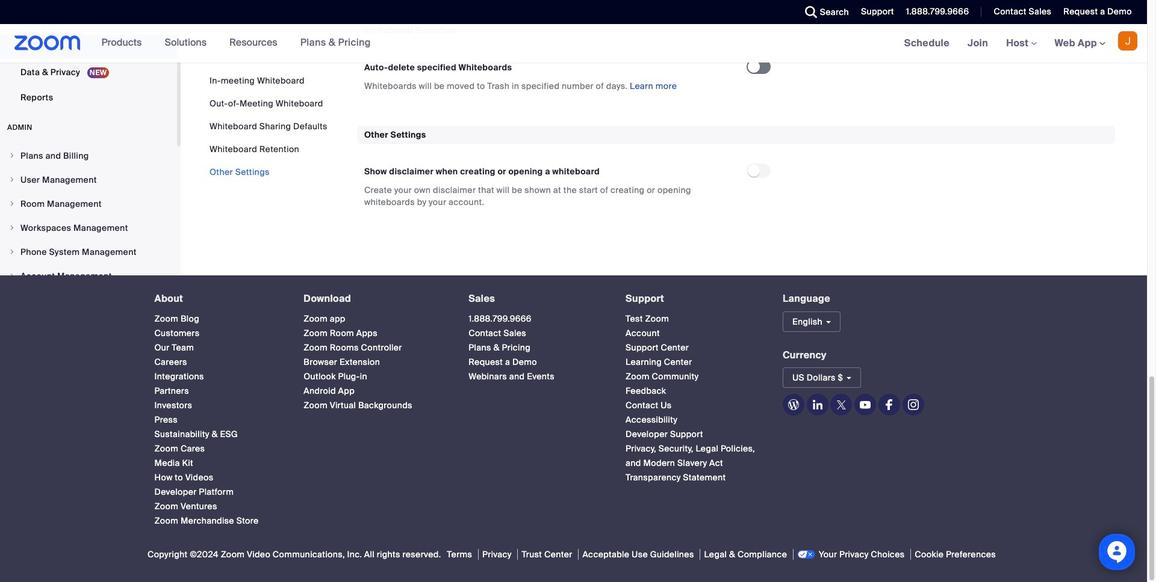 Task type: describe. For each thing, give the bounding box(es) containing it.
right image for sixth menu item from the top of the admin menu menu
[[8, 273, 16, 280]]

6 menu item from the top
[[0, 265, 177, 288]]

right image for 3rd menu item from the top
[[8, 200, 16, 208]]

other settings element
[[357, 126, 1115, 223]]

3 heading from the left
[[469, 294, 604, 304]]

whiteboard retention element
[[357, 21, 1115, 106]]

admin menu menu
[[0, 144, 177, 313]]



Task type: locate. For each thing, give the bounding box(es) containing it.
1 vertical spatial right image
[[8, 200, 16, 208]]

1 right image from the top
[[8, 152, 16, 160]]

right image
[[8, 152, 16, 160], [8, 225, 16, 232], [8, 249, 16, 256], [8, 273, 16, 280]]

2 right image from the top
[[8, 200, 16, 208]]

2 heading from the left
[[304, 294, 447, 304]]

3 menu item from the top
[[0, 193, 177, 216]]

4 menu item from the top
[[0, 217, 177, 240]]

5 menu item from the top
[[0, 241, 177, 264]]

1 right image from the top
[[8, 176, 16, 184]]

meetings navigation
[[895, 24, 1147, 63]]

product information navigation
[[92, 24, 380, 63]]

1 menu item from the top
[[0, 144, 177, 167]]

0 vertical spatial right image
[[8, 176, 16, 184]]

menu item
[[0, 144, 177, 167], [0, 169, 177, 191], [0, 193, 177, 216], [0, 217, 177, 240], [0, 241, 177, 264], [0, 265, 177, 288]]

right image for 2nd menu item from the bottom
[[8, 249, 16, 256]]

1 heading from the left
[[154, 294, 282, 304]]

zoom logo image
[[14, 36, 80, 51]]

banner
[[0, 24, 1147, 63]]

right image for 5th menu item from the bottom of the admin menu menu
[[8, 176, 16, 184]]

heading
[[154, 294, 282, 304], [304, 294, 447, 304], [469, 294, 604, 304], [626, 294, 761, 304]]

right image for 1st menu item
[[8, 152, 16, 160]]

right image for 3rd menu item from the bottom of the admin menu menu
[[8, 225, 16, 232]]

4 right image from the top
[[8, 273, 16, 280]]

menu bar
[[210, 75, 327, 178]]

2 right image from the top
[[8, 225, 16, 232]]

4 heading from the left
[[626, 294, 761, 304]]

3 right image from the top
[[8, 249, 16, 256]]

profile picture image
[[1118, 31, 1137, 51]]

right image
[[8, 176, 16, 184], [8, 200, 16, 208]]

personal menu menu
[[0, 0, 177, 111]]

2 menu item from the top
[[0, 169, 177, 191]]



Task type: vqa. For each thing, say whether or not it's contained in the screenshot.
window new image
no



